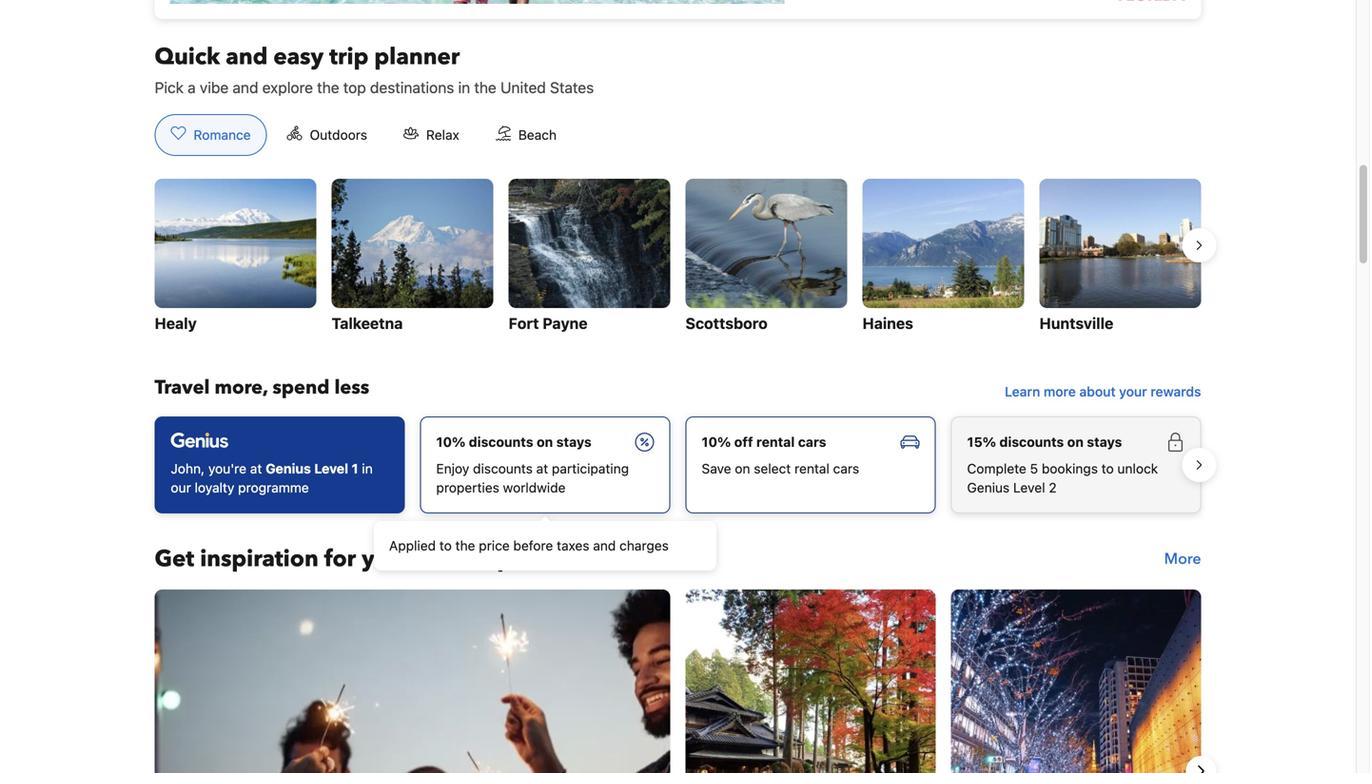 Task type: vqa. For each thing, say whether or not it's contained in the screenshot.
'On average, renting SUV in the United States costs QAR 218 a day.'
no



Task type: locate. For each thing, give the bounding box(es) containing it.
10%
[[436, 434, 466, 450], [702, 434, 731, 450]]

united
[[501, 79, 546, 97]]

1 vertical spatial cars
[[833, 461, 859, 477]]

1 10% from the left
[[436, 434, 466, 450]]

in up relax
[[458, 79, 470, 97]]

participating
[[552, 461, 629, 477]]

1 stays from the left
[[556, 434, 592, 450]]

0 horizontal spatial trip
[[329, 41, 369, 73]]

vibe
[[200, 79, 229, 97]]

1 horizontal spatial 10%
[[702, 434, 731, 450]]

1 vertical spatial your
[[362, 544, 412, 575]]

about
[[1080, 384, 1116, 400]]

1 at from the left
[[250, 461, 262, 477]]

level
[[314, 461, 348, 477], [1013, 480, 1045, 496]]

applied to the price before taxes and charges
[[389, 538, 669, 554]]

at inside enjoy discounts at participating properties worldwide
[[536, 461, 548, 477]]

more
[[1164, 549, 1201, 570]]

trip
[[329, 41, 369, 73], [473, 544, 512, 575]]

trip left before
[[473, 544, 512, 575]]

stays up participating
[[556, 434, 592, 450]]

1 horizontal spatial at
[[536, 461, 548, 477]]

trip up top
[[329, 41, 369, 73]]

at up worldwide at the left bottom of the page
[[536, 461, 548, 477]]

0 vertical spatial and
[[226, 41, 268, 73]]

and up vibe
[[226, 41, 268, 73]]

2 horizontal spatial on
[[1068, 434, 1084, 450]]

0 vertical spatial to
[[1102, 461, 1114, 477]]

2 vertical spatial and
[[593, 538, 616, 554]]

beach
[[518, 127, 557, 143]]

0 horizontal spatial level
[[314, 461, 348, 477]]

relax
[[426, 127, 459, 143]]

on right the save
[[735, 461, 750, 477]]

and right taxes
[[593, 538, 616, 554]]

to right applied at the left of page
[[440, 538, 452, 554]]

payne
[[543, 315, 588, 333]]

the
[[317, 79, 339, 97], [474, 79, 497, 97], [455, 538, 475, 554]]

0 horizontal spatial 10%
[[436, 434, 466, 450]]

discounts up 5 on the right bottom of page
[[1000, 434, 1064, 450]]

1 vertical spatial region
[[139, 409, 1217, 522]]

inspiration
[[200, 544, 319, 575]]

in inside in our loyalty programme
[[362, 461, 373, 477]]

taxes
[[557, 538, 590, 554]]

discounts
[[469, 434, 533, 450], [1000, 434, 1064, 450], [473, 461, 533, 477]]

on
[[537, 434, 553, 450], [1068, 434, 1084, 450], [735, 461, 750, 477]]

in inside "quick and easy trip planner pick a vibe and explore the top destinations in the united states"
[[458, 79, 470, 97]]

beach button
[[479, 114, 573, 156]]

6 best ryokans in japan to rejuvenate yourself image
[[686, 590, 936, 774]]

genius down the complete
[[967, 480, 1010, 496]]

the left price
[[455, 538, 475, 554]]

fort payne
[[509, 315, 588, 333]]

1 region from the top
[[139, 171, 1217, 345]]

0 vertical spatial trip
[[329, 41, 369, 73]]

rental
[[757, 434, 795, 450], [795, 461, 830, 477]]

tab list
[[139, 114, 588, 157]]

your right about
[[1119, 384, 1147, 400]]

stays for 10% discounts on stays
[[556, 434, 592, 450]]

travel
[[155, 375, 210, 401]]

0 horizontal spatial to
[[440, 538, 452, 554]]

to left the unlock
[[1102, 461, 1114, 477]]

1 horizontal spatial cars
[[833, 461, 859, 477]]

blue genius logo image
[[171, 433, 228, 448], [171, 433, 228, 448]]

region for "learn more about your rewards" link
[[139, 409, 1217, 522]]

1 vertical spatial and
[[233, 79, 258, 97]]

1 vertical spatial in
[[362, 461, 373, 477]]

you're
[[208, 461, 247, 477]]

learn more about your rewards
[[1005, 384, 1201, 400]]

to inside complete 5 bookings to unlock genius level 2
[[1102, 461, 1114, 477]]

haines
[[863, 315, 914, 333]]

on up enjoy discounts at participating properties worldwide
[[537, 434, 553, 450]]

1 vertical spatial level
[[1013, 480, 1045, 496]]

1 horizontal spatial level
[[1013, 480, 1045, 496]]

0 vertical spatial in
[[458, 79, 470, 97]]

0 vertical spatial your
[[1119, 384, 1147, 400]]

at up the programme
[[250, 461, 262, 477]]

discounts up enjoy discounts at participating properties worldwide
[[469, 434, 533, 450]]

level down 5 on the right bottom of page
[[1013, 480, 1045, 496]]

your
[[1119, 384, 1147, 400], [362, 544, 412, 575]]

10% for 10% discounts on stays
[[436, 434, 466, 450]]

your right for on the bottom left of the page
[[362, 544, 412, 575]]

1 horizontal spatial genius
[[967, 480, 1010, 496]]

top
[[343, 79, 366, 97]]

10% up the save
[[702, 434, 731, 450]]

1 horizontal spatial to
[[1102, 461, 1114, 477]]

rental right select
[[795, 461, 830, 477]]

0 vertical spatial cars
[[798, 434, 827, 450]]

0 vertical spatial region
[[139, 171, 1217, 345]]

0 horizontal spatial at
[[250, 461, 262, 477]]

stays up the unlock
[[1087, 434, 1122, 450]]

1 vertical spatial to
[[440, 538, 452, 554]]

on for at
[[537, 434, 553, 450]]

2 region from the top
[[139, 409, 1217, 522]]

in right 1
[[362, 461, 373, 477]]

0 horizontal spatial on
[[537, 434, 553, 450]]

level left 1
[[314, 461, 348, 477]]

your for rewards
[[1119, 384, 1147, 400]]

3 region from the top
[[139, 590, 1217, 774]]

on up bookings
[[1068, 434, 1084, 450]]

get inspiration for your next trip
[[155, 544, 512, 575]]

programme
[[238, 480, 309, 496]]

discounts down the 10% discounts on stays
[[473, 461, 533, 477]]

1 vertical spatial genius
[[967, 480, 1010, 496]]

properties
[[436, 480, 499, 496]]

planner
[[374, 41, 460, 73]]

stays
[[556, 434, 592, 450], [1087, 434, 1122, 450]]

quick
[[155, 41, 220, 73]]

travel more, spend less
[[155, 375, 369, 401]]

healy link
[[155, 179, 316, 337]]

2 stays from the left
[[1087, 434, 1122, 450]]

the left top
[[317, 79, 339, 97]]

10% up 'enjoy'
[[436, 434, 466, 450]]

10% discounts on stays
[[436, 434, 592, 450]]

1 horizontal spatial stays
[[1087, 434, 1122, 450]]

our
[[171, 480, 191, 496]]

1 horizontal spatial trip
[[473, 544, 512, 575]]

your for next
[[362, 544, 412, 575]]

2 at from the left
[[536, 461, 548, 477]]

0 horizontal spatial stays
[[556, 434, 592, 450]]

cars up "save on select rental cars"
[[798, 434, 827, 450]]

trip inside "quick and easy trip planner pick a vibe and explore the top destinations in the united states"
[[329, 41, 369, 73]]

2
[[1049, 480, 1057, 496]]

get
[[155, 544, 194, 575]]

1 horizontal spatial your
[[1119, 384, 1147, 400]]

region
[[139, 171, 1217, 345], [139, 409, 1217, 522], [139, 590, 1217, 774]]

cars
[[798, 434, 827, 450], [833, 461, 859, 477]]

romance button
[[155, 114, 267, 156]]

rental up select
[[757, 434, 795, 450]]

at
[[250, 461, 262, 477], [536, 461, 548, 477]]

region containing healy
[[139, 171, 1217, 345]]

genius up the programme
[[266, 461, 311, 477]]

region containing 10% discounts on stays
[[139, 409, 1217, 522]]

0 horizontal spatial genius
[[266, 461, 311, 477]]

0 vertical spatial level
[[314, 461, 348, 477]]

complete
[[967, 461, 1027, 477]]

2 vertical spatial region
[[139, 590, 1217, 774]]

unlock
[[1118, 461, 1158, 477]]

1 horizontal spatial in
[[458, 79, 470, 97]]

1 vertical spatial rental
[[795, 461, 830, 477]]

in
[[458, 79, 470, 97], [362, 461, 373, 477]]

to
[[1102, 461, 1114, 477], [440, 538, 452, 554]]

0 horizontal spatial your
[[362, 544, 412, 575]]

cars right select
[[833, 461, 859, 477]]

and right vibe
[[233, 79, 258, 97]]

genius
[[266, 461, 311, 477], [967, 480, 1010, 496]]

0 vertical spatial rental
[[757, 434, 795, 450]]

easy
[[274, 41, 324, 73]]

more link
[[1164, 544, 1201, 575]]

2 10% from the left
[[702, 434, 731, 450]]

enjoy
[[436, 461, 469, 477]]

the left united
[[474, 79, 497, 97]]

0 horizontal spatial in
[[362, 461, 373, 477]]

and
[[226, 41, 268, 73], [233, 79, 258, 97], [593, 538, 616, 554]]

15%
[[967, 434, 996, 450]]



Task type: describe. For each thing, give the bounding box(es) containing it.
john, you're at genius level 1
[[171, 461, 358, 477]]

10% off rental cars
[[702, 434, 827, 450]]

discounts for discounts
[[469, 434, 533, 450]]

healy
[[155, 315, 197, 333]]

charges
[[620, 538, 669, 554]]

next
[[418, 544, 467, 575]]

next image
[[1190, 760, 1213, 774]]

before
[[513, 538, 553, 554]]

relax button
[[387, 114, 476, 156]]

bookings
[[1042, 461, 1098, 477]]

talkeetna
[[332, 315, 403, 333]]

7 best places in asia to celebrate christmas image
[[951, 590, 1201, 774]]

loyalty
[[195, 480, 234, 496]]

romance
[[194, 127, 251, 143]]

spend
[[273, 375, 330, 401]]

region for more link
[[139, 590, 1217, 774]]

15% discounts on stays
[[967, 434, 1122, 450]]

price
[[479, 538, 510, 554]]

outdoors button
[[271, 114, 384, 156]]

quick and easy trip planner pick a vibe and explore the top destinations in the united states
[[155, 41, 594, 97]]

discounts inside enjoy discounts at participating properties worldwide
[[473, 461, 533, 477]]

enjoy discounts at participating properties worldwide
[[436, 461, 629, 496]]

talkeetna link
[[332, 179, 493, 337]]

a
[[188, 79, 196, 97]]

at for you're
[[250, 461, 262, 477]]

destinations
[[370, 79, 454, 97]]

outdoors
[[310, 127, 367, 143]]

pick
[[155, 79, 184, 97]]

tab list containing romance
[[139, 114, 588, 157]]

on for bookings
[[1068, 434, 1084, 450]]

select
[[754, 461, 791, 477]]

john,
[[171, 461, 205, 477]]

for
[[324, 544, 356, 575]]

worldwide
[[503, 480, 566, 496]]

huntsville
[[1040, 315, 1114, 333]]

learn
[[1005, 384, 1040, 400]]

0 vertical spatial genius
[[266, 461, 311, 477]]

states
[[550, 79, 594, 97]]

save on select rental cars
[[702, 461, 859, 477]]

huntsville link
[[1040, 179, 1201, 337]]

complete 5 bookings to unlock genius level 2
[[967, 461, 1158, 496]]

discounts for 5
[[1000, 434, 1064, 450]]

0 horizontal spatial cars
[[798, 434, 827, 450]]

1
[[352, 461, 358, 477]]

at for discounts
[[536, 461, 548, 477]]

level inside complete 5 bookings to unlock genius level 2
[[1013, 480, 1045, 496]]

scottsboro link
[[686, 179, 847, 337]]

1 horizontal spatial on
[[735, 461, 750, 477]]

more,
[[215, 375, 268, 401]]

off
[[734, 434, 753, 450]]

in our loyalty programme
[[171, 461, 373, 496]]

applied
[[389, 538, 436, 554]]

scottsboro
[[686, 315, 768, 333]]

stays for 15% discounts on stays
[[1087, 434, 1122, 450]]

more
[[1044, 384, 1076, 400]]

1 vertical spatial trip
[[473, 544, 512, 575]]

rewards
[[1151, 384, 1201, 400]]

fort payne link
[[509, 179, 670, 337]]

save
[[702, 461, 731, 477]]

10% for 10% off rental cars
[[702, 434, 731, 450]]

5
[[1030, 461, 1038, 477]]

less
[[334, 375, 369, 401]]

learn more about your rewards link
[[997, 375, 1209, 409]]

haines link
[[863, 179, 1024, 337]]

fort
[[509, 315, 539, 333]]

explore
[[262, 79, 313, 97]]

genius inside complete 5 bookings to unlock genius level 2
[[967, 480, 1010, 496]]



